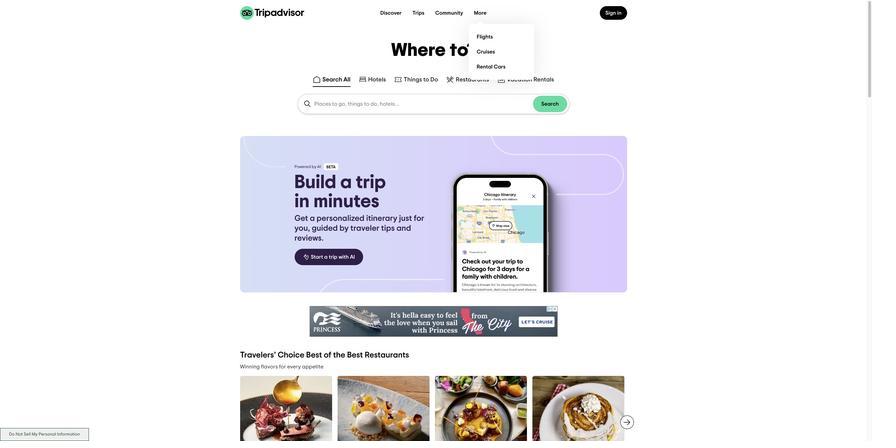 Task type: locate. For each thing, give the bounding box(es) containing it.
search
[[323, 77, 342, 83], [542, 101, 559, 107]]

0 vertical spatial a
[[341, 173, 352, 192]]

1 horizontal spatial best
[[347, 351, 363, 359]]

rental
[[477, 64, 493, 69]]

menu
[[469, 24, 534, 80]]

trips
[[413, 10, 425, 16]]

for
[[414, 214, 425, 223], [279, 364, 286, 370]]

all
[[344, 77, 351, 83]]

traveler
[[351, 224, 380, 232]]

itinerary
[[366, 214, 398, 223]]

0 vertical spatial trip
[[356, 173, 386, 192]]

2 horizontal spatial a
[[341, 173, 352, 192]]

the
[[333, 351, 346, 359]]

tab list containing search all
[[0, 73, 868, 88]]

for left every
[[279, 364, 286, 370]]

of
[[324, 351, 332, 359]]

ai inside start a trip with ai button
[[350, 254, 355, 260]]

best
[[306, 351, 322, 359], [347, 351, 363, 359]]

0 horizontal spatial trip
[[329, 254, 338, 260]]

1 horizontal spatial trip
[[356, 173, 386, 192]]

tab list
[[0, 73, 868, 88]]

0 vertical spatial restaurants
[[456, 77, 489, 83]]

personalized
[[317, 214, 365, 223]]

0 horizontal spatial a
[[310, 214, 315, 223]]

flavors
[[261, 364, 278, 370]]

cruises link
[[474, 44, 529, 59]]

best up appetite
[[306, 351, 322, 359]]

more
[[474, 10, 487, 16]]

1 vertical spatial do
[[9, 432, 15, 437]]

sign in
[[606, 10, 622, 16]]

do not sell my personal information
[[9, 432, 80, 437]]

1 horizontal spatial restaurants
[[456, 77, 489, 83]]

1 vertical spatial trip
[[329, 254, 338, 260]]

restaurants inside button
[[456, 77, 489, 83]]

search inside search field
[[542, 101, 559, 107]]

personal
[[39, 432, 56, 437]]

in up get
[[295, 192, 310, 211]]

1 horizontal spatial by
[[340, 224, 349, 232]]

in right sign
[[618, 10, 622, 16]]

0 vertical spatial search
[[323, 77, 342, 83]]

sign in link
[[600, 6, 627, 20]]

0 vertical spatial by
[[312, 165, 317, 169]]

ai
[[317, 165, 321, 169], [350, 254, 355, 260]]

restaurants
[[456, 77, 489, 83], [365, 351, 409, 359]]

1 vertical spatial restaurants
[[365, 351, 409, 359]]

do left not
[[9, 432, 15, 437]]

build a trip in minutes get a personalized itinerary just for you, guided by traveler tips and reviews.
[[295, 173, 425, 242]]

best right the at left bottom
[[347, 351, 363, 359]]

1 horizontal spatial for
[[414, 214, 425, 223]]

1 vertical spatial ai
[[350, 254, 355, 260]]

a right get
[[310, 214, 315, 223]]

1 vertical spatial for
[[279, 364, 286, 370]]

0 horizontal spatial search
[[323, 77, 342, 83]]

ai right with
[[350, 254, 355, 260]]

hotels
[[368, 77, 386, 83]]

1 horizontal spatial in
[[618, 10, 622, 16]]

start a trip with ai
[[311, 254, 355, 260]]

for right just at left
[[414, 214, 425, 223]]

menu containing flights
[[469, 24, 534, 80]]

things to do button
[[393, 74, 440, 87]]

restaurants link
[[447, 75, 489, 84]]

restaurants button
[[445, 74, 491, 87]]

2 vertical spatial a
[[324, 254, 328, 260]]

0 vertical spatial in
[[618, 10, 622, 16]]

and
[[397, 224, 411, 232]]

tripadvisor image
[[240, 6, 304, 20]]

0 vertical spatial for
[[414, 214, 425, 223]]

information
[[57, 432, 80, 437]]

vacation
[[507, 77, 533, 83]]

search left all
[[323, 77, 342, 83]]

discover
[[381, 10, 402, 16]]

do inside 'button'
[[431, 77, 438, 83]]

0 horizontal spatial ai
[[317, 165, 321, 169]]

powered
[[295, 165, 311, 169]]

1 vertical spatial in
[[295, 192, 310, 211]]

hotels link
[[359, 75, 386, 84]]

a right build
[[341, 173, 352, 192]]

by down personalized
[[340, 224, 349, 232]]

get
[[295, 214, 308, 223]]

by
[[312, 165, 317, 169], [340, 224, 349, 232]]

1 horizontal spatial a
[[324, 254, 328, 260]]

1 vertical spatial by
[[340, 224, 349, 232]]

flights link
[[474, 29, 529, 44]]

trip
[[356, 173, 386, 192], [329, 254, 338, 260]]

search button
[[534, 96, 567, 112]]

trip inside button
[[329, 254, 338, 260]]

0 horizontal spatial do
[[9, 432, 15, 437]]

1 vertical spatial a
[[310, 214, 315, 223]]

cars
[[494, 64, 506, 69]]

in
[[618, 10, 622, 16], [295, 192, 310, 211]]

1 horizontal spatial do
[[431, 77, 438, 83]]

a inside button
[[324, 254, 328, 260]]

by right powered
[[312, 165, 317, 169]]

do
[[431, 77, 438, 83], [9, 432, 15, 437]]

a right start
[[324, 254, 328, 260]]

previous image
[[236, 418, 244, 426]]

do right to
[[431, 77, 438, 83]]

a
[[341, 173, 352, 192], [310, 214, 315, 223], [324, 254, 328, 260]]

ai left beta
[[317, 165, 321, 169]]

trip inside build a trip in minutes get a personalized itinerary just for you, guided by traveler tips and reviews.
[[356, 173, 386, 192]]

1 horizontal spatial ai
[[350, 254, 355, 260]]

1 horizontal spatial search
[[542, 101, 559, 107]]

0 horizontal spatial in
[[295, 192, 310, 211]]

0 horizontal spatial restaurants
[[365, 351, 409, 359]]

1 vertical spatial search
[[542, 101, 559, 107]]

search inside tab list
[[323, 77, 342, 83]]

to?
[[450, 41, 476, 60]]

Search search field
[[298, 94, 569, 114], [314, 101, 534, 107]]

start a trip with ai button
[[295, 249, 363, 265]]

winning
[[240, 364, 260, 370]]

you,
[[295, 224, 310, 232]]

search all
[[323, 77, 351, 83]]

0 vertical spatial do
[[431, 77, 438, 83]]

do inside button
[[9, 432, 15, 437]]

cruises
[[477, 49, 495, 54]]

search down rentals
[[542, 101, 559, 107]]

my
[[32, 432, 38, 437]]

trip for minutes
[[356, 173, 386, 192]]

0 horizontal spatial best
[[306, 351, 322, 359]]

rentals
[[534, 77, 554, 83]]

for inside build a trip in minutes get a personalized itinerary just for you, guided by traveler tips and reviews.
[[414, 214, 425, 223]]

minutes
[[314, 192, 380, 211]]



Task type: vqa. For each thing, say whether or not it's contained in the screenshot.
traveler
yes



Task type: describe. For each thing, give the bounding box(es) containing it.
search search field containing search
[[298, 94, 569, 114]]

search for search all
[[323, 77, 342, 83]]

0 horizontal spatial by
[[312, 165, 317, 169]]

do not sell my personal information button
[[0, 428, 89, 441]]

next image
[[623, 418, 632, 426]]

beta
[[327, 165, 336, 169]]

winning flavors for every appetite
[[240, 364, 324, 370]]

powered by ai
[[295, 165, 321, 169]]

flights
[[477, 34, 493, 39]]

start
[[311, 254, 323, 260]]

a for build
[[341, 173, 352, 192]]

things
[[404, 77, 422, 83]]

choice
[[278, 351, 305, 359]]

things to do link
[[394, 75, 438, 84]]

where to?
[[391, 41, 476, 60]]

search for search
[[542, 101, 559, 107]]

search all button
[[312, 74, 352, 87]]

tips
[[381, 224, 395, 232]]

vacation rentals
[[507, 77, 554, 83]]

advertisement region
[[310, 306, 558, 337]]

build
[[295, 173, 337, 192]]

1 best from the left
[[306, 351, 322, 359]]

travelers'
[[240, 351, 276, 359]]

more button
[[469, 6, 492, 20]]

to
[[424, 77, 429, 83]]

trip for ai
[[329, 254, 338, 260]]

community button
[[430, 6, 469, 20]]

trips button
[[407, 6, 430, 20]]

just
[[399, 214, 412, 223]]

rental cars
[[477, 64, 506, 69]]

not
[[16, 432, 23, 437]]

2 best from the left
[[347, 351, 363, 359]]

a for start
[[324, 254, 328, 260]]

reviews.
[[295, 234, 324, 242]]

appetite
[[302, 364, 324, 370]]

rental cars link
[[474, 59, 529, 74]]

where
[[391, 41, 446, 60]]

in inside build a trip in minutes get a personalized itinerary just for you, guided by traveler tips and reviews.
[[295, 192, 310, 211]]

sell
[[24, 432, 31, 437]]

vacation rentals button
[[496, 74, 556, 87]]

travelers' choice best of the best restaurants
[[240, 351, 409, 359]]

sign
[[606, 10, 616, 16]]

vacation rentals link
[[498, 75, 554, 84]]

every
[[287, 364, 301, 370]]

0 horizontal spatial for
[[279, 364, 286, 370]]

discover button
[[375, 6, 407, 20]]

by inside build a trip in minutes get a personalized itinerary just for you, guided by traveler tips and reviews.
[[340, 224, 349, 232]]

in inside sign in link
[[618, 10, 622, 16]]

things to do
[[404, 77, 438, 83]]

search image
[[304, 100, 312, 108]]

hotels button
[[358, 74, 388, 87]]

guided
[[312, 224, 338, 232]]

community
[[436, 10, 463, 16]]

0 vertical spatial ai
[[317, 165, 321, 169]]

with
[[339, 254, 349, 260]]



